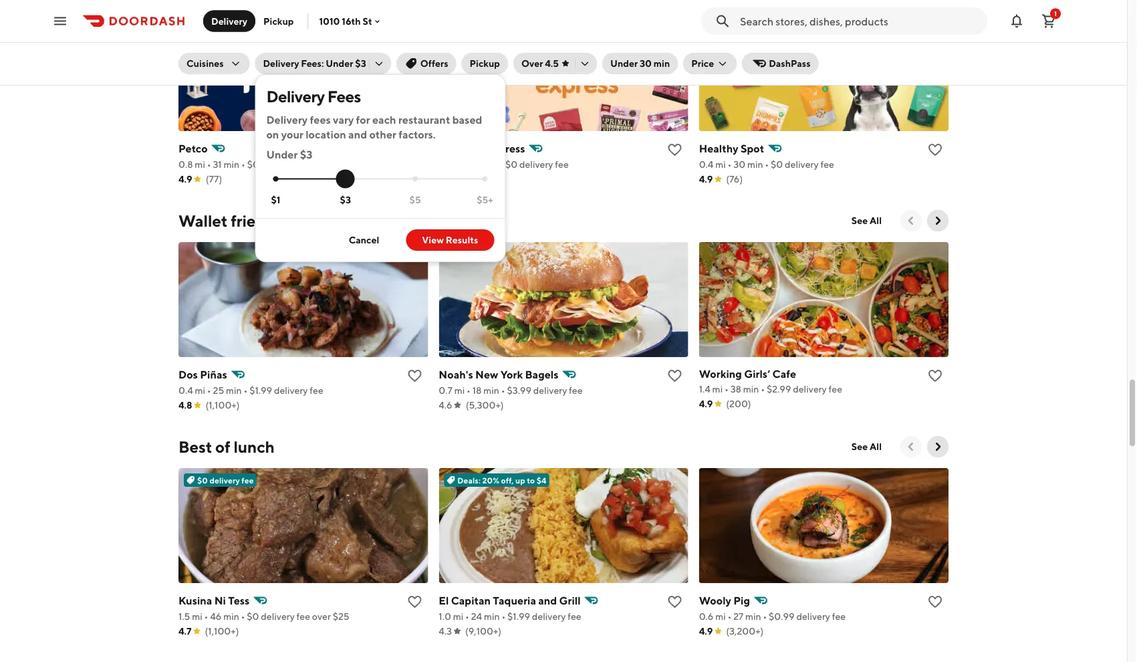 Task type: locate. For each thing, give the bounding box(es) containing it.
mi right 1.7 at top left
[[452, 159, 462, 170]]

0 vertical spatial next button of carousel image
[[932, 214, 945, 227]]

0 vertical spatial pickup
[[264, 15, 294, 26]]

mi for dos piñas
[[195, 385, 205, 396]]

$1.99 for capitan
[[508, 611, 531, 622]]

all left previous button of carousel image
[[870, 215, 882, 226]]

fee for noah's new york bagels
[[569, 385, 583, 396]]

min right "25" on the left of the page
[[226, 385, 242, 396]]

$5 stars and over image
[[413, 176, 418, 182]]

mi right 1.4
[[713, 384, 723, 395]]

0 vertical spatial pickup button
[[256, 10, 302, 32]]

fee for kusina ni tess
[[297, 611, 310, 622]]

$3
[[355, 58, 366, 69], [300, 148, 313, 161], [340, 194, 351, 205]]

1 see all from the top
[[852, 215, 882, 226]]

4.9 for healthy spot
[[700, 174, 713, 185]]

next button of carousel image right previous button of carousel icon
[[932, 440, 945, 454]]

next button of carousel image right previous button of carousel image
[[932, 214, 945, 227]]

mi right 0.7
[[455, 385, 465, 396]]

0.7
[[439, 385, 453, 396]]

see all for best of lunch
[[852, 441, 882, 452]]

dos
[[179, 368, 198, 381]]

dashpass button
[[743, 53, 819, 74]]

pickup button left 1010
[[256, 10, 302, 32]]

pickup for the right pickup button
[[470, 58, 500, 69]]

fee for wooly pig
[[833, 611, 846, 622]]

delivery for delivery
[[211, 15, 248, 26]]

1 horizontal spatial $​0
[[506, 159, 518, 170]]

click to add this store to your saved list image for dos piñas
[[407, 368, 423, 384]]

1 vertical spatial see
[[852, 441, 869, 452]]

results
[[446, 234, 479, 246]]

0 horizontal spatial $1.99
[[250, 385, 272, 396]]

0 vertical spatial 0.4
[[700, 159, 714, 170]]

0 horizontal spatial 30
[[640, 58, 652, 69]]

all left previous button of carousel icon
[[870, 441, 882, 452]]

min right '38' on the bottom right of the page
[[744, 384, 760, 395]]

see all link
[[844, 210, 890, 231], [844, 436, 890, 458]]

min right 18
[[484, 385, 500, 396]]

based
[[453, 113, 483, 126]]

1 vertical spatial $0.99
[[769, 611, 795, 622]]

mi for el capitan taqueria and grill
[[453, 611, 464, 622]]

0.7 mi • 18 min • $3.99 delivery fee
[[439, 385, 583, 396]]

46
[[210, 611, 222, 622]]

1 vertical spatial pickup
[[470, 58, 500, 69]]

pickup button left over
[[462, 53, 508, 74]]

delivery up fees
[[267, 87, 325, 106]]

1
[[1055, 10, 1058, 17]]

for
[[356, 113, 370, 126]]

delivery for noah's new york bagels
[[534, 385, 568, 396]]

0 horizontal spatial and
[[349, 128, 367, 141]]

mi down dos piñas
[[195, 385, 205, 396]]

1 vertical spatial (1,100+)
[[205, 626, 239, 637]]

st
[[363, 16, 372, 27]]

capitan
[[451, 594, 491, 607]]

delivery
[[211, 15, 248, 26], [263, 58, 299, 69], [267, 87, 325, 106], [267, 113, 308, 126]]

under $3
[[267, 148, 313, 161]]

deals:
[[458, 476, 481, 485]]

0 vertical spatial see all
[[852, 215, 882, 226]]

4.5
[[545, 58, 559, 69]]

4.9 down 0.8
[[179, 174, 192, 185]]

mi right 0.8
[[195, 159, 205, 170]]

taqueria
[[493, 594, 537, 607]]

see left previous button of carousel icon
[[852, 441, 869, 452]]

1 see all link from the top
[[844, 210, 890, 231]]

see
[[852, 215, 869, 226], [852, 441, 869, 452]]

best of lunch link
[[179, 436, 275, 458]]

pet food express
[[439, 142, 526, 155]]

delivery up the your in the left top of the page
[[267, 113, 308, 126]]

next button of carousel image for best of lunch
[[932, 440, 945, 454]]

0.4 down healthy
[[700, 159, 714, 170]]

$5+ stars and over image
[[483, 176, 488, 182]]

price
[[692, 58, 715, 69]]

2 vertical spatial $3
[[340, 194, 351, 205]]

next button of carousel image
[[932, 214, 945, 227], [932, 440, 945, 454]]

0 horizontal spatial 0.4
[[179, 385, 193, 396]]

factors.
[[399, 128, 436, 141]]

4.7
[[179, 626, 192, 637]]

min right "32"
[[482, 159, 498, 170]]

2 horizontal spatial under
[[611, 58, 638, 69]]

and down 'for'
[[349, 128, 367, 141]]

see all left previous button of carousel icon
[[852, 441, 882, 452]]

click to add this store to your saved list image
[[667, 142, 683, 158], [928, 142, 944, 158], [407, 368, 423, 384], [667, 368, 683, 384], [407, 594, 423, 610]]

min left price
[[654, 58, 671, 69]]

min down 'spot'
[[748, 159, 764, 170]]

fee
[[311, 159, 324, 170], [555, 159, 569, 170], [821, 159, 835, 170], [829, 384, 843, 395], [310, 385, 324, 396], [569, 385, 583, 396], [242, 476, 254, 485], [297, 611, 310, 622], [568, 611, 582, 622], [833, 611, 846, 622]]

0.4 mi • 25 min • $1.99 delivery fee
[[179, 385, 324, 396]]

wallet friendly link
[[179, 210, 288, 231]]

pickup left over
[[470, 58, 500, 69]]

over
[[522, 58, 544, 69]]

1 vertical spatial next button of carousel image
[[932, 440, 945, 454]]

min right '27'
[[746, 611, 762, 622]]

2 see all from the top
[[852, 441, 882, 452]]

$0.99 right '27'
[[769, 611, 795, 622]]

delivery for delivery fees: under $3
[[263, 58, 299, 69]]

min
[[654, 58, 671, 69], [224, 159, 240, 170], [482, 159, 498, 170], [748, 159, 764, 170], [744, 384, 760, 395], [226, 385, 242, 396], [484, 385, 500, 396], [224, 611, 239, 622], [484, 611, 500, 622], [746, 611, 762, 622]]

mi right 1.5 at the left bottom of page
[[192, 611, 203, 622]]

delivery for petco
[[275, 159, 309, 170]]

1 horizontal spatial pickup
[[470, 58, 500, 69]]

1 next button of carousel image from the top
[[932, 214, 945, 227]]

min right 46
[[224, 611, 239, 622]]

$0.99
[[247, 159, 273, 170], [769, 611, 795, 622]]

0 vertical spatial see
[[852, 215, 869, 226]]

$1.99 right "25" on the left of the page
[[250, 385, 272, 396]]

mi right 1.0
[[453, 611, 464, 622]]

30
[[640, 58, 652, 69], [734, 159, 746, 170]]

see all link left previous button of carousel icon
[[844, 436, 890, 458]]

2 see from the top
[[852, 441, 869, 452]]

friendly
[[231, 211, 288, 230]]

dos piñas
[[179, 368, 227, 381]]

delivery left fees:
[[263, 58, 299, 69]]

fees
[[328, 87, 361, 106]]

$3 up fees
[[355, 58, 366, 69]]

1 horizontal spatial $1.99
[[508, 611, 531, 622]]

wallet friendly
[[179, 211, 288, 230]]

2 horizontal spatial $​0
[[771, 159, 784, 170]]

mi right '0.6'
[[716, 611, 726, 622]]

$1 stars and over image
[[273, 176, 279, 182]]

2 items, open order cart image
[[1042, 13, 1058, 29]]

over 4.5
[[522, 58, 559, 69]]

offers button
[[397, 53, 457, 74]]

4.9 down '0.6'
[[700, 626, 713, 637]]

Store search: begin typing to search for stores available on DoorDash text field
[[741, 14, 980, 28]]

see left previous button of carousel image
[[852, 215, 869, 226]]

$5+
[[477, 194, 493, 205]]

(76)
[[727, 174, 743, 185]]

$3 down $3 stars and over icon
[[340, 194, 351, 205]]

$3 down the your in the left top of the page
[[300, 148, 313, 161]]

0.4
[[700, 159, 714, 170], [179, 385, 193, 396]]

1 horizontal spatial pickup button
[[462, 53, 508, 74]]

pickup right delivery 'button'
[[264, 15, 294, 26]]

delivery inside the delivery fees vary for each restaurant based on your location and other factors.
[[267, 113, 308, 126]]

1 horizontal spatial 30
[[734, 159, 746, 170]]

(1,100+) down "25" on the left of the page
[[206, 400, 240, 411]]

best
[[179, 437, 212, 456]]

$1.99 down taqueria
[[508, 611, 531, 622]]

4.9 down 1.4
[[700, 398, 713, 409]]

click to add this store to your saved list image for wallet friendly
[[928, 368, 944, 384]]

$0.99 down on on the left top of the page
[[247, 159, 273, 170]]

0 vertical spatial all
[[870, 215, 882, 226]]

all for wallet friendly
[[870, 215, 882, 226]]

1 vertical spatial 0.4
[[179, 385, 193, 396]]

0 horizontal spatial $3
[[300, 148, 313, 161]]

(1,100+) down 46
[[205, 626, 239, 637]]

offers
[[421, 58, 449, 69]]

0 horizontal spatial $​0
[[247, 611, 259, 622]]

min for noah's new york bagels
[[484, 385, 500, 396]]

min for el capitan taqueria and grill
[[484, 611, 500, 622]]

min right 31
[[224, 159, 240, 170]]

healthy
[[700, 142, 739, 155]]

click to add this store to your saved list image for pet food express
[[667, 142, 683, 158]]

0 vertical spatial $0.99
[[247, 159, 273, 170]]

(1,100+)
[[206, 400, 240, 411], [205, 626, 239, 637]]

delivery for kusina ni tess
[[261, 611, 295, 622]]

fee for dos piñas
[[310, 385, 324, 396]]

delivery for healthy spot
[[785, 159, 819, 170]]

view results
[[422, 234, 479, 246]]

and inside the delivery fees vary for each restaurant based on your location and other factors.
[[349, 128, 367, 141]]

food
[[459, 142, 484, 155]]

0 vertical spatial see all link
[[844, 210, 890, 231]]

1 vertical spatial see all
[[852, 441, 882, 452]]

1 vertical spatial all
[[870, 441, 882, 452]]

1 vertical spatial $1.99
[[508, 611, 531, 622]]

1 vertical spatial see all link
[[844, 436, 890, 458]]

2 see all link from the top
[[844, 436, 890, 458]]

$0.99 for wooly pig
[[769, 611, 795, 622]]

0.4 up the 4.8
[[179, 385, 193, 396]]

4.9
[[179, 174, 192, 185], [439, 174, 453, 185], [700, 174, 713, 185], [700, 398, 713, 409], [700, 626, 713, 637]]

mi for petco
[[195, 159, 205, 170]]

view results button
[[406, 229, 495, 251]]

1 vertical spatial pickup button
[[462, 53, 508, 74]]

30 inside under 30 min button
[[640, 58, 652, 69]]

1 horizontal spatial 0.4
[[700, 159, 714, 170]]

30 up (76)
[[734, 159, 746, 170]]

under
[[326, 58, 354, 69], [611, 58, 638, 69], [267, 148, 298, 161]]

(77)
[[206, 174, 222, 185]]

cancel
[[349, 234, 379, 246]]

1 horizontal spatial $0.99
[[769, 611, 795, 622]]

1010 16th st button
[[319, 16, 383, 27]]

see all link for best of lunch
[[844, 436, 890, 458]]

click to add this store to your saved list image for kusina ni tess
[[407, 594, 423, 610]]

restaurant
[[399, 113, 450, 126]]

1.4
[[700, 384, 711, 395]]

30 left price
[[640, 58, 652, 69]]

1 all from the top
[[870, 215, 882, 226]]

(5,300+)
[[466, 400, 504, 411]]

0 vertical spatial (1,100+)
[[206, 400, 240, 411]]

$25
[[333, 611, 350, 622]]

see all for wallet friendly
[[852, 215, 882, 226]]

1010
[[319, 16, 340, 27]]

0.8 mi • 31 min • $0.99 delivery fee
[[179, 159, 324, 170]]

under inside button
[[611, 58, 638, 69]]

0 vertical spatial 30
[[640, 58, 652, 69]]

4.9 left (76)
[[700, 174, 713, 185]]

mi down healthy
[[716, 159, 726, 170]]

0 horizontal spatial $0.99
[[247, 159, 273, 170]]

and
[[349, 128, 367, 141], [539, 594, 557, 607]]

0 vertical spatial and
[[349, 128, 367, 141]]

(276)
[[466, 174, 488, 185]]

delivery inside 'button'
[[211, 15, 248, 26]]

0 horizontal spatial under
[[267, 148, 298, 161]]

mi
[[195, 159, 205, 170], [452, 159, 462, 170], [716, 159, 726, 170], [713, 384, 723, 395], [195, 385, 205, 396], [455, 385, 465, 396], [192, 611, 203, 622], [453, 611, 464, 622], [716, 611, 726, 622]]

$1
[[271, 194, 281, 205]]

2 next button of carousel image from the top
[[932, 440, 945, 454]]

4.9 for pet food express
[[439, 174, 453, 185]]

2 horizontal spatial $3
[[355, 58, 366, 69]]

$3 stars and over image
[[343, 176, 348, 182]]

express
[[487, 142, 526, 155]]

see all left previous button of carousel image
[[852, 215, 882, 226]]

see all link left previous button of carousel image
[[844, 210, 890, 231]]

next button of carousel image for wallet friendly
[[932, 214, 945, 227]]

click to add this store to your saved list image
[[928, 368, 944, 384], [667, 594, 683, 610], [928, 594, 944, 610]]

price button
[[684, 53, 737, 74]]

min for wooly pig
[[746, 611, 762, 622]]

all
[[870, 215, 882, 226], [870, 441, 882, 452]]

click to add this store to your saved list image for healthy spot
[[928, 142, 944, 158]]

mi for noah's new york bagels
[[455, 385, 465, 396]]

noah's new york bagels
[[439, 368, 559, 381]]

min right the 24
[[484, 611, 500, 622]]

$​0
[[506, 159, 518, 170], [771, 159, 784, 170], [247, 611, 259, 622]]

0.4 for dos piñas
[[179, 385, 193, 396]]

fee for healthy spot
[[821, 159, 835, 170]]

0 horizontal spatial pickup
[[264, 15, 294, 26]]

ni
[[215, 594, 226, 607]]

0.4 for healthy spot
[[700, 159, 714, 170]]

1 vertical spatial and
[[539, 594, 557, 607]]

fee for petco
[[311, 159, 324, 170]]

of
[[215, 437, 231, 456]]

2 all from the top
[[870, 441, 882, 452]]

delivery up cuisines button
[[211, 15, 248, 26]]

mi for pet food express
[[452, 159, 462, 170]]

1 see from the top
[[852, 215, 869, 226]]

and left grill
[[539, 594, 557, 607]]

0 vertical spatial $1.99
[[250, 385, 272, 396]]

on
[[267, 128, 279, 141]]

working
[[700, 368, 743, 380]]

4.9 down 1.7 at top left
[[439, 174, 453, 185]]



Task type: vqa. For each thing, say whether or not it's contained in the screenshot.
the leftmost 16
no



Task type: describe. For each thing, give the bounding box(es) containing it.
el capitan taqueria and grill
[[439, 594, 581, 607]]

(200)
[[727, 398, 752, 409]]

previous button of carousel image
[[905, 440, 919, 454]]

under 30 min button
[[603, 53, 679, 74]]

4.3
[[439, 626, 452, 637]]

fees
[[310, 113, 331, 126]]

min for dos piñas
[[226, 385, 242, 396]]

min for petco
[[224, 159, 240, 170]]

delivery fees
[[267, 87, 361, 106]]

1 horizontal spatial $3
[[340, 194, 351, 205]]

16th
[[342, 16, 361, 27]]

min for pet food express
[[482, 159, 498, 170]]

1 horizontal spatial and
[[539, 594, 557, 607]]

spot
[[741, 142, 765, 155]]

open menu image
[[52, 13, 68, 29]]

delivery fees: under $3
[[263, 58, 366, 69]]

mi inside working girls' cafe 1.4 mi • 38 min • $2.99 delivery fee
[[713, 384, 723, 395]]

1 vertical spatial 30
[[734, 159, 746, 170]]

$​0 for healthy spot
[[771, 159, 784, 170]]

working girls' cafe 1.4 mi • 38 min • $2.99 delivery fee
[[700, 368, 843, 395]]

$​0 for kusina ni tess
[[247, 611, 259, 622]]

delivery for dos piñas
[[274, 385, 308, 396]]

up
[[516, 476, 526, 485]]

cafe
[[773, 368, 797, 380]]

delivery for wooly pig
[[797, 611, 831, 622]]

1.0
[[439, 611, 452, 622]]

$5
[[410, 194, 421, 205]]

to
[[527, 476, 535, 485]]

view
[[422, 234, 444, 246]]

delivery for delivery fees
[[267, 87, 325, 106]]

(3,200+)
[[727, 626, 764, 637]]

under for under $3
[[267, 148, 298, 161]]

min inside working girls' cafe 1.4 mi • 38 min • $2.99 delivery fee
[[744, 384, 760, 395]]

$4
[[537, 476, 547, 485]]

delivery inside working girls' cafe 1.4 mi • 38 min • $2.99 delivery fee
[[794, 384, 827, 395]]

york
[[501, 368, 523, 381]]

cuisines
[[187, 58, 224, 69]]

mi for wooly pig
[[716, 611, 726, 622]]

other
[[370, 128, 397, 141]]

dashpass
[[769, 58, 811, 69]]

delivery button
[[203, 10, 256, 32]]

(1,100+) for of
[[205, 626, 239, 637]]

healthy spot
[[700, 142, 765, 155]]

4.8
[[179, 400, 192, 411]]

previous button of carousel image
[[905, 214, 919, 227]]

vary
[[333, 113, 354, 126]]

$1.99 for piñas
[[250, 385, 272, 396]]

under for under 30 min
[[611, 58, 638, 69]]

bagels
[[525, 368, 559, 381]]

click to add this store to your saved list image for best of lunch
[[928, 594, 944, 610]]

$​0 for pet food express
[[506, 159, 518, 170]]

20%
[[483, 476, 500, 485]]

kusina
[[179, 594, 212, 607]]

32
[[470, 159, 480, 170]]

wooly
[[700, 594, 732, 607]]

delivery for pet food express
[[520, 159, 554, 170]]

$2.99
[[767, 384, 792, 395]]

1.0 mi • 24 min • $1.99 delivery fee
[[439, 611, 582, 622]]

$0.99 for petco
[[247, 159, 273, 170]]

1.7
[[439, 159, 450, 170]]

under 30 min
[[611, 58, 671, 69]]

delivery for el capitan taqueria and grill
[[532, 611, 566, 622]]

click to add this store to your saved list image for noah's new york bagels
[[667, 368, 683, 384]]

pet
[[439, 142, 457, 155]]

fee inside working girls' cafe 1.4 mi • 38 min • $2.99 delivery fee
[[829, 384, 843, 395]]

0.6
[[700, 611, 714, 622]]

18
[[473, 385, 482, 396]]

31
[[213, 159, 222, 170]]

fee for el capitan taqueria and grill
[[568, 611, 582, 622]]

delivery for delivery fees vary for each restaurant based on your location and other factors.
[[267, 113, 308, 126]]

0.4 mi • 30 min • $​0 delivery fee
[[700, 159, 835, 170]]

1.5
[[179, 611, 190, 622]]

1.5 mi • 46 min • $​0 delivery fee over $25
[[179, 611, 350, 622]]

fee for pet food express
[[555, 159, 569, 170]]

over
[[312, 611, 331, 622]]

(1,100+) for friendly
[[206, 400, 240, 411]]

wallet
[[179, 211, 228, 230]]

see for wallet friendly
[[852, 215, 869, 226]]

pig
[[734, 594, 751, 607]]

1010 16th st
[[319, 16, 372, 27]]

mi for kusina ni tess
[[192, 611, 203, 622]]

see for best of lunch
[[852, 441, 869, 452]]

notification bell image
[[1010, 13, 1026, 29]]

min inside button
[[654, 58, 671, 69]]

1.7 mi • 32 min • $​0 delivery fee
[[439, 159, 569, 170]]

1 vertical spatial $3
[[300, 148, 313, 161]]

$0
[[197, 476, 208, 485]]

your
[[281, 128, 304, 141]]

$3.99
[[507, 385, 532, 396]]

see all link for wallet friendly
[[844, 210, 890, 231]]

new
[[476, 368, 499, 381]]

0 vertical spatial $3
[[355, 58, 366, 69]]

all for best of lunch
[[870, 441, 882, 452]]

1 horizontal spatial under
[[326, 58, 354, 69]]

4.9 for wooly pig
[[700, 626, 713, 637]]

27
[[734, 611, 744, 622]]

kusina ni tess
[[179, 594, 250, 607]]

0 horizontal spatial pickup button
[[256, 10, 302, 32]]

deals: 20% off, up to $4
[[458, 476, 547, 485]]

mi for healthy spot
[[716, 159, 726, 170]]

cuisines button
[[179, 53, 250, 74]]

min for kusina ni tess
[[224, 611, 239, 622]]

lunch
[[234, 437, 275, 456]]

(9,100+)
[[466, 626, 502, 637]]

noah's
[[439, 368, 474, 381]]

el
[[439, 594, 449, 607]]

4.6
[[439, 400, 453, 411]]

min for healthy spot
[[748, 159, 764, 170]]

25
[[213, 385, 224, 396]]

1 button
[[1036, 8, 1063, 34]]

delivery fees vary for each restaurant based on your location and other factors.
[[267, 113, 483, 141]]

0.8
[[179, 159, 193, 170]]

cancel button
[[333, 229, 396, 251]]

off,
[[501, 476, 514, 485]]

girls'
[[745, 368, 771, 380]]

pickup for the left pickup button
[[264, 15, 294, 26]]

grill
[[560, 594, 581, 607]]

4.9 for petco
[[179, 174, 192, 185]]



